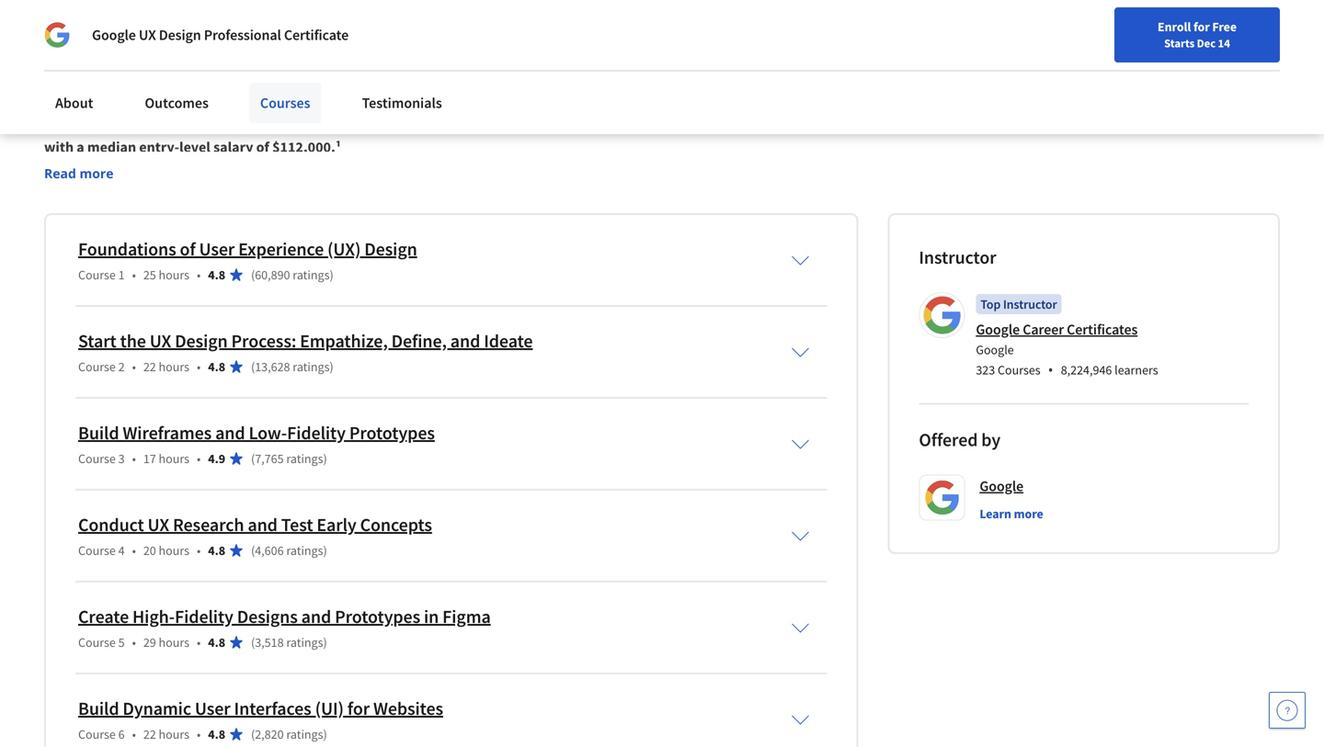 Task type: describe. For each thing, give the bounding box(es) containing it.
course
[[336, 37, 408, 69]]

4.8 for design
[[208, 359, 225, 375]]

prototypes for fidelity
[[349, 422, 435, 445]]

0 vertical spatial design
[[159, 26, 201, 44]]

4.8 for designs
[[208, 635, 225, 651]]

5
[[118, 635, 125, 651]]

testimonials link
[[351, 83, 453, 123]]

course 5 • 29 hours •
[[78, 635, 201, 651]]

• down research
[[197, 543, 201, 559]]

with
[[605, 94, 634, 112]]

on
[[194, 116, 210, 134]]

hours for ux
[[159, 543, 189, 559]]

read more button
[[44, 164, 114, 183]]

ratings for test
[[286, 543, 323, 559]]

• right 5
[[132, 635, 136, 651]]

start
[[78, 330, 117, 353]]

offered
[[919, 429, 978, 452]]

build for build dynamic user interfaces (ui) for websites
[[78, 698, 119, 721]]

20
[[143, 543, 156, 559]]

17
[[143, 451, 156, 467]]

• right 4
[[132, 543, 136, 559]]

( for low-
[[251, 451, 255, 467]]

interfaces
[[234, 698, 311, 721]]

7,765
[[255, 451, 284, 467]]

more for read more
[[80, 165, 114, 182]]

google right google image
[[92, 26, 136, 44]]

• right 2
[[132, 359, 136, 375]]

professional
[[636, 94, 712, 112]]

hours for of
[[159, 267, 189, 283]]

4.8 for and
[[208, 543, 225, 559]]

certificate up growth on the left of page
[[185, 37, 299, 69]]

2
[[118, 359, 125, 375]]

4.9
[[208, 451, 225, 467]]

about link
[[44, 83, 104, 123]]

( 2,820 ratings )
[[251, 727, 327, 743]]

7
[[317, 37, 331, 69]]

( for and
[[251, 543, 255, 559]]

learners
[[1115, 362, 1159, 378]]

for for enroll
[[1194, 18, 1210, 35]]

no
[[396, 94, 412, 112]]

ratings for (ux)
[[293, 267, 330, 283]]

free
[[1213, 18, 1237, 35]]

early
[[317, 514, 357, 537]]

1 horizontal spatial for
[[347, 698, 370, 721]]

google up 323
[[976, 342, 1014, 358]]

4.8 for interfaces
[[208, 727, 225, 743]]

course 6 • 22 hours •
[[78, 727, 201, 743]]

dec
[[1197, 36, 1216, 51]]

ux up course 2 • 22 hours •
[[150, 330, 171, 353]]

• right 29
[[197, 635, 201, 651]]

google career certificates link
[[976, 320, 1138, 339]]

google down top
[[976, 320, 1020, 339]]

and up 4,606 on the left of the page
[[248, 514, 278, 537]]

1 horizontal spatial by
[[982, 429, 1001, 452]]

and up "4.9"
[[215, 422, 245, 445]]

4,606
[[255, 543, 284, 559]]

( for experience
[[251, 267, 255, 283]]

• right 25
[[197, 267, 201, 283]]

• right 1
[[132, 267, 136, 283]]

empathize,
[[300, 330, 388, 353]]

certificate up field at the left of page
[[284, 26, 349, 44]]

conduct ux research and test early concepts
[[78, 514, 432, 537]]

learn more button
[[980, 505, 1044, 523]]

3,518
[[255, 635, 284, 651]]

22 for dynamic
[[143, 727, 156, 743]]

• right '3'
[[132, 451, 136, 467]]

in for there are over 138,000 open jobs in ux design with a median entry-level salary of $112,000.¹
[[681, 116, 694, 134]]

course for build dynamic user interfaces (ui) for websites
[[78, 727, 116, 743]]

degree
[[501, 94, 543, 112]]

prepare for a career in the high-growth field of ux design, no experience or degree required. with professional training designed by google, get on the fast-track to a competitively paid job.
[[44, 94, 766, 134]]

google link
[[980, 475, 1024, 497]]

0 horizontal spatial the
[[120, 330, 146, 353]]

1 horizontal spatial fidelity
[[287, 422, 346, 445]]

1 vertical spatial design
[[364, 238, 417, 261]]

design,
[[349, 94, 393, 112]]

( 13,628 ratings )
[[251, 359, 334, 375]]

hours for dynamic
[[159, 727, 189, 743]]

2,820
[[255, 727, 284, 743]]

) for process:
[[330, 359, 334, 375]]

6
[[118, 727, 125, 743]]

course 2 • 22 hours •
[[78, 359, 201, 375]]

) for and
[[323, 635, 327, 651]]

courses link
[[249, 83, 322, 123]]

figma
[[443, 606, 491, 629]]

in inside prepare for a career in the high-growth field of ux design, no experience or degree required. with professional training designed by google, get on the fast-track to a competitively paid job.
[[167, 94, 179, 112]]

create high-fidelity designs and prototypes in figma
[[78, 606, 491, 629]]

create
[[78, 606, 129, 629]]

ratings for fidelity
[[286, 451, 323, 467]]

ideate
[[484, 330, 533, 353]]

field
[[284, 94, 311, 112]]

competitively
[[322, 116, 406, 134]]

course 3 • 17 hours •
[[78, 451, 201, 467]]

conduct ux research and test early concepts link
[[78, 514, 432, 537]]

there are over 138,000 open jobs in ux design with a median entry-level salary of $112,000.¹
[[44, 116, 763, 156]]

process:
[[231, 330, 296, 353]]

dynamic
[[123, 698, 191, 721]]

by inside prepare for a career in the high-growth field of ux design, no experience or degree required. with professional training designed by google, get on the fast-track to a competitively paid job.
[[103, 116, 118, 134]]

outcomes
[[145, 94, 209, 112]]

ratings for and
[[286, 635, 323, 651]]

read
[[44, 165, 76, 182]]

2 vertical spatial of
[[180, 238, 195, 261]]

course for build wireframes and low-fidelity prototypes
[[78, 451, 116, 467]]

concepts
[[360, 514, 432, 537]]

designs
[[237, 606, 298, 629]]

outcomes link
[[134, 83, 220, 123]]

more for learn more
[[1014, 506, 1044, 522]]

series
[[413, 37, 478, 69]]

course for create high-fidelity designs and prototypes in figma
[[78, 635, 116, 651]]

build dynamic user interfaces (ui) for websites
[[78, 698, 443, 721]]

13,628
[[255, 359, 290, 375]]

wireframes
[[123, 422, 212, 445]]

job.
[[439, 116, 462, 134]]

323
[[976, 362, 995, 378]]

build for build wireframes and low-fidelity prototypes
[[78, 422, 119, 445]]

or
[[485, 94, 498, 112]]

138,000
[[562, 116, 613, 134]]

create high-fidelity designs and prototypes in figma link
[[78, 606, 491, 629]]

( for designs
[[251, 635, 255, 651]]

) for (ui)
[[323, 727, 327, 743]]

instructor inside top instructor google career certificates google 323 courses • 8,224,946 learners
[[1003, 296, 1057, 313]]

starts
[[1164, 36, 1195, 51]]

median
[[87, 138, 136, 156]]

career
[[1023, 320, 1064, 339]]



Task type: locate. For each thing, give the bounding box(es) containing it.
fidelity up ( 7,765 ratings )
[[287, 422, 346, 445]]

a right the 'with'
[[77, 138, 84, 156]]

course for conduct ux research and test early concepts
[[78, 543, 116, 559]]

4.8 down build dynamic user interfaces (ui) for websites link
[[208, 727, 225, 743]]

1 vertical spatial instructor
[[1003, 296, 1057, 313]]

open
[[616, 116, 648, 134]]

hours down dynamic at the bottom left
[[159, 727, 189, 743]]

and up ( 3,518 ratings )
[[301, 606, 331, 629]]

( down foundations of user experience (ux) design link
[[251, 267, 255, 283]]

0 vertical spatial fidelity
[[287, 422, 346, 445]]

more
[[80, 165, 114, 182], [1014, 506, 1044, 522]]

0 horizontal spatial more
[[80, 165, 114, 182]]

ratings right 2,820
[[286, 727, 323, 743]]

hours for high-
[[159, 635, 189, 651]]

salary
[[213, 138, 253, 156]]

2 vertical spatial design
[[175, 330, 228, 353]]

0 vertical spatial for
[[1194, 18, 1210, 35]]

the up on
[[182, 94, 202, 112]]

1 vertical spatial user
[[195, 698, 231, 721]]

hours right 25
[[159, 267, 189, 283]]

2 vertical spatial in
[[424, 606, 439, 629]]

0 vertical spatial courses
[[260, 94, 310, 112]]

ratings down start the ux design process: empathize, define, and ideate 'link'
[[293, 359, 330, 375]]

2 4.8 from the top
[[208, 359, 225, 375]]

0 vertical spatial build
[[78, 422, 119, 445]]

build wireframes and low-fidelity prototypes link
[[78, 422, 435, 445]]

0 vertical spatial the
[[182, 94, 202, 112]]

) for fidelity
[[323, 451, 327, 467]]

0 horizontal spatial instructor
[[919, 246, 997, 269]]

build up 6
[[78, 698, 119, 721]]

the up course 2 • 22 hours •
[[120, 330, 146, 353]]

( 3,518 ratings )
[[251, 635, 327, 651]]

1 horizontal spatial the
[[182, 94, 202, 112]]

( 4,606 ratings )
[[251, 543, 327, 559]]

fidelity left designs
[[175, 606, 233, 629]]

professional up career in the left of the page
[[44, 37, 180, 69]]

courses right 323
[[998, 362, 1041, 378]]

for for prepare
[[95, 94, 113, 112]]

4.8 down research
[[208, 543, 225, 559]]

testimonials
[[362, 94, 442, 112]]

experience
[[415, 94, 482, 112]]

hours for wireframes
[[159, 451, 189, 467]]

3 4.8 from the top
[[208, 543, 225, 559]]

2 vertical spatial a
[[77, 138, 84, 156]]

0 vertical spatial 22
[[143, 359, 156, 375]]

design right (ux)
[[364, 238, 417, 261]]

user for experience
[[199, 238, 235, 261]]

( for interfaces
[[251, 727, 255, 743]]

fast-
[[236, 116, 262, 134]]

for inside prepare for a career in the high-growth field of ux design, no experience or degree required. with professional training designed by google, get on the fast-track to a competitively paid job.
[[95, 94, 113, 112]]

course left 5
[[78, 635, 116, 651]]

a right to
[[312, 116, 319, 134]]

5 ( from the top
[[251, 635, 255, 651]]

career
[[126, 94, 164, 112]]

)
[[330, 267, 334, 283], [330, 359, 334, 375], [323, 451, 327, 467], [323, 543, 327, 559], [323, 635, 327, 651], [323, 727, 327, 743]]

( down build dynamic user interfaces (ui) for websites
[[251, 727, 255, 743]]

22 down dynamic at the bottom left
[[143, 727, 156, 743]]

2 course from the top
[[78, 359, 116, 375]]

4.8 left 13,628
[[208, 359, 225, 375]]

5 hours from the top
[[159, 635, 189, 651]]

ux left design,
[[329, 94, 346, 112]]

paid
[[409, 116, 436, 134]]

google career certificates image
[[922, 295, 962, 336]]

0 horizontal spatial fidelity
[[175, 606, 233, 629]]

foundations of user experience (ux) design
[[78, 238, 417, 261]]

• left "4.9"
[[197, 451, 201, 467]]

low-
[[249, 422, 287, 445]]

1 vertical spatial for
[[95, 94, 113, 112]]

1 ( from the top
[[251, 267, 255, 283]]

google,
[[121, 116, 168, 134]]

None search field
[[262, 11, 566, 48]]

ux inside prepare for a career in the high-growth field of ux design, no experience or degree required. with professional training designed by google, get on the fast-track to a competitively paid job.
[[329, 94, 346, 112]]

1 horizontal spatial of
[[256, 138, 269, 156]]

ux left design on the right of page
[[697, 116, 715, 134]]

entry-
[[139, 138, 179, 156]]

• inside top instructor google career certificates google 323 courses • 8,224,946 learners
[[1048, 360, 1054, 380]]

prototypes for and
[[335, 606, 420, 629]]

foundations of user experience (ux) design link
[[78, 238, 417, 261]]

ratings down the test
[[286, 543, 323, 559]]

training
[[715, 94, 763, 112]]

2 ( from the top
[[251, 359, 255, 375]]

get
[[171, 116, 191, 134]]

growth
[[237, 94, 281, 112]]

1 vertical spatial by
[[982, 429, 1001, 452]]

of inside there are over 138,000 open jobs in ux design with a median entry-level salary of $112,000.¹
[[256, 138, 269, 156]]

4 course from the top
[[78, 543, 116, 559]]

user
[[199, 238, 235, 261], [195, 698, 231, 721]]

) down create high-fidelity designs and prototypes in figma on the bottom
[[323, 635, 327, 651]]

1 hours from the top
[[159, 267, 189, 283]]

ratings right 7,765
[[286, 451, 323, 467]]

ratings for process:
[[293, 359, 330, 375]]

level
[[179, 138, 210, 156]]

start the ux design process: empathize, define, and ideate link
[[78, 330, 533, 353]]

0 vertical spatial instructor
[[919, 246, 997, 269]]

( down conduct ux research and test early concepts link
[[251, 543, 255, 559]]

for up dec
[[1194, 18, 1210, 35]]

the right on
[[213, 116, 233, 134]]

5 course from the top
[[78, 635, 116, 651]]

menu item
[[973, 18, 1091, 78]]

help center image
[[1277, 700, 1299, 722]]

3
[[118, 451, 125, 467]]

0 vertical spatial prototypes
[[349, 422, 435, 445]]

4
[[118, 543, 125, 559]]

( for design
[[251, 359, 255, 375]]

course
[[78, 267, 116, 283], [78, 359, 116, 375], [78, 451, 116, 467], [78, 543, 116, 559], [78, 635, 116, 651], [78, 727, 116, 743]]

4.8 left 3,518 at the left bottom
[[208, 635, 225, 651]]

1 vertical spatial build
[[78, 698, 119, 721]]

4.8
[[208, 267, 225, 283], [208, 359, 225, 375], [208, 543, 225, 559], [208, 635, 225, 651], [208, 727, 225, 743]]

2 hours from the top
[[159, 359, 189, 375]]

25
[[143, 267, 156, 283]]

1 vertical spatial courses
[[998, 362, 1041, 378]]

) down (ui)
[[323, 727, 327, 743]]

3 course from the top
[[78, 451, 116, 467]]

ux inside there are over 138,000 open jobs in ux design with a median entry-level salary of $112,000.¹
[[697, 116, 715, 134]]

1 vertical spatial prototypes
[[335, 606, 420, 629]]

-
[[304, 37, 312, 69]]

professional left -
[[204, 26, 281, 44]]

in for create high-fidelity designs and prototypes in figma
[[424, 606, 439, 629]]

1 vertical spatial more
[[1014, 506, 1044, 522]]

design left the process:
[[175, 330, 228, 353]]

6 course from the top
[[78, 727, 116, 743]]

) for test
[[323, 543, 327, 559]]

in inside there are over 138,000 open jobs in ux design with a median entry-level salary of $112,000.¹
[[681, 116, 694, 134]]

course left 2
[[78, 359, 116, 375]]

3 ( from the top
[[251, 451, 255, 467]]

and left ideate
[[450, 330, 480, 353]]

for inside enroll for free starts dec 14
[[1194, 18, 1210, 35]]

2 horizontal spatial a
[[312, 116, 319, 134]]

learn
[[980, 506, 1012, 522]]

more down the median
[[80, 165, 114, 182]]

conduct
[[78, 514, 144, 537]]

course for start the ux design process: empathize, define, and ideate
[[78, 359, 116, 375]]

) down (ux)
[[330, 267, 334, 283]]

0 horizontal spatial courses
[[260, 94, 310, 112]]

course left 6
[[78, 727, 116, 743]]

user left experience
[[199, 238, 235, 261]]

) down early
[[323, 543, 327, 559]]

hours right 20
[[159, 543, 189, 559]]

by right the offered at bottom
[[982, 429, 1001, 452]]

about
[[55, 94, 93, 112]]

prepare
[[44, 94, 92, 112]]

courses inside top instructor google career certificates google 323 courses • 8,224,946 learners
[[998, 362, 1041, 378]]

0 vertical spatial by
[[103, 116, 118, 134]]

0 vertical spatial user
[[199, 238, 235, 261]]

6 hours from the top
[[159, 727, 189, 743]]

hours
[[159, 267, 189, 283], [159, 359, 189, 375], [159, 451, 189, 467], [159, 543, 189, 559], [159, 635, 189, 651], [159, 727, 189, 743]]

google up learn
[[980, 477, 1024, 496]]

learn more
[[980, 506, 1044, 522]]

2 vertical spatial the
[[120, 330, 146, 353]]

• right 6
[[132, 727, 136, 743]]

22 right 2
[[143, 359, 156, 375]]

google
[[92, 26, 136, 44], [976, 320, 1020, 339], [976, 342, 1014, 358], [980, 477, 1024, 496]]

start the ux design process: empathize, define, and ideate
[[78, 330, 533, 353]]

course 4 • 20 hours •
[[78, 543, 201, 559]]

design
[[718, 116, 760, 134]]

1 vertical spatial in
[[681, 116, 694, 134]]

0 horizontal spatial a
[[77, 138, 84, 156]]

of
[[314, 94, 326, 112], [256, 138, 269, 156], [180, 238, 195, 261]]

jobs
[[651, 116, 678, 134]]

courses
[[260, 94, 310, 112], [998, 362, 1041, 378]]

of up course 1 • 25 hours •
[[180, 238, 195, 261]]

1 horizontal spatial a
[[115, 94, 123, 112]]

) right 7,765
[[323, 451, 327, 467]]

hours right 2
[[159, 359, 189, 375]]

0 horizontal spatial of
[[180, 238, 195, 261]]

design
[[159, 26, 201, 44], [364, 238, 417, 261], [175, 330, 228, 353]]

course left '3'
[[78, 451, 116, 467]]

1 vertical spatial fidelity
[[175, 606, 233, 629]]

ux up 20
[[148, 514, 169, 537]]

research
[[173, 514, 244, 537]]

1 horizontal spatial instructor
[[1003, 296, 1057, 313]]

read more
[[44, 165, 114, 182]]

of inside prepare for a career in the high-growth field of ux design, no experience or degree required. with professional training designed by google, get on the fast-track to a competitively paid job.
[[314, 94, 326, 112]]

) for (ux)
[[330, 267, 334, 283]]

for right about
[[95, 94, 113, 112]]

hours right 17 in the left bottom of the page
[[159, 451, 189, 467]]

3 hours from the top
[[159, 451, 189, 467]]

2 horizontal spatial for
[[1194, 18, 1210, 35]]

instructor up career
[[1003, 296, 1057, 313]]

of right field at the left of page
[[314, 94, 326, 112]]

user for interfaces
[[195, 698, 231, 721]]

ratings down create high-fidelity designs and prototypes in figma on the bottom
[[286, 635, 323, 651]]

2 build from the top
[[78, 698, 119, 721]]

fidelity
[[287, 422, 346, 445], [175, 606, 233, 629]]

4 hours from the top
[[159, 543, 189, 559]]

4.8 for experience
[[208, 267, 225, 283]]

1 4.8 from the top
[[208, 267, 225, 283]]

0 horizontal spatial by
[[103, 116, 118, 134]]

4 ( from the top
[[251, 543, 255, 559]]

( down designs
[[251, 635, 255, 651]]

0 horizontal spatial professional
[[44, 37, 180, 69]]

1 vertical spatial the
[[213, 116, 233, 134]]

of down fast-
[[256, 138, 269, 156]]

) down empathize,
[[330, 359, 334, 375]]

in left 'figma'
[[424, 606, 439, 629]]

0 horizontal spatial in
[[167, 94, 179, 112]]

in
[[167, 94, 179, 112], [681, 116, 694, 134], [424, 606, 439, 629]]

for right (ui)
[[347, 698, 370, 721]]

1 horizontal spatial courses
[[998, 362, 1041, 378]]

course for foundations of user experience (ux) design
[[78, 267, 116, 283]]

instructor up top
[[919, 246, 997, 269]]

2 horizontal spatial the
[[213, 116, 233, 134]]

2 vertical spatial for
[[347, 698, 370, 721]]

4 4.8 from the top
[[208, 635, 225, 651]]

0 horizontal spatial for
[[95, 94, 113, 112]]

by up the median
[[103, 116, 118, 134]]

course left 1
[[78, 267, 116, 283]]

0 vertical spatial of
[[314, 94, 326, 112]]

22 for the
[[143, 359, 156, 375]]

1 vertical spatial a
[[312, 116, 319, 134]]

foundations
[[78, 238, 176, 261]]

ux up career in the left of the page
[[139, 26, 156, 44]]

instructor
[[919, 246, 997, 269], [1003, 296, 1057, 313]]

(ui)
[[315, 698, 344, 721]]

coursera image
[[22, 15, 139, 44]]

0 vertical spatial in
[[167, 94, 179, 112]]

1 vertical spatial of
[[256, 138, 269, 156]]

course left 4
[[78, 543, 116, 559]]

build dynamic user interfaces (ui) for websites link
[[78, 698, 443, 721]]

( down build wireframes and low-fidelity prototypes link
[[251, 451, 255, 467]]

2 22 from the top
[[143, 727, 156, 743]]

2 horizontal spatial in
[[681, 116, 694, 134]]

4.8 down foundations of user experience (ux) design
[[208, 267, 225, 283]]

websites
[[373, 698, 443, 721]]

more right learn
[[1014, 506, 1044, 522]]

enroll
[[1158, 18, 1191, 35]]

hours for the
[[159, 359, 189, 375]]

0 vertical spatial more
[[80, 165, 114, 182]]

build wireframes and low-fidelity prototypes
[[78, 422, 435, 445]]

define,
[[391, 330, 447, 353]]

design up outcomes link
[[159, 26, 201, 44]]

build
[[78, 422, 119, 445], [78, 698, 119, 721]]

5 4.8 from the top
[[208, 727, 225, 743]]

in right jobs
[[681, 116, 694, 134]]

0 vertical spatial a
[[115, 94, 123, 112]]

6 ( from the top
[[251, 727, 255, 743]]

there
[[465, 116, 503, 134]]

show notifications image
[[1111, 23, 1133, 45]]

2 horizontal spatial of
[[314, 94, 326, 112]]

user right dynamic at the bottom left
[[195, 698, 231, 721]]

a inside there are over 138,000 open jobs in ux design with a median entry-level salary of $112,000.¹
[[77, 138, 84, 156]]

1 horizontal spatial in
[[424, 606, 439, 629]]

top instructor google career certificates google 323 courses • 8,224,946 learners
[[976, 296, 1159, 380]]

• left '8,224,946'
[[1048, 360, 1054, 380]]

track
[[262, 116, 293, 134]]

1 horizontal spatial more
[[1014, 506, 1044, 522]]

1
[[118, 267, 125, 283]]

• up wireframes
[[197, 359, 201, 375]]

ratings for (ui)
[[286, 727, 323, 743]]

in up the get
[[167, 94, 179, 112]]

google image
[[44, 22, 70, 48]]

1 course from the top
[[78, 267, 116, 283]]

1 22 from the top
[[143, 359, 156, 375]]

1 vertical spatial 22
[[143, 727, 156, 743]]

$112,000.¹
[[272, 138, 341, 156]]

with
[[44, 138, 74, 156]]

google ux design professional certificate
[[92, 26, 349, 44]]

a left career in the left of the page
[[115, 94, 123, 112]]

build up '3'
[[78, 422, 119, 445]]

test
[[281, 514, 313, 537]]

are
[[506, 116, 527, 134]]

experience
[[238, 238, 324, 261]]

1 horizontal spatial professional
[[204, 26, 281, 44]]

professional certificate - 7 course series
[[44, 37, 478, 69]]

22
[[143, 359, 156, 375], [143, 727, 156, 743]]

courses up the track
[[260, 94, 310, 112]]

(
[[251, 267, 255, 283], [251, 359, 255, 375], [251, 451, 255, 467], [251, 543, 255, 559], [251, 635, 255, 651], [251, 727, 255, 743]]

1 build from the top
[[78, 422, 119, 445]]

ratings right 60,890
[[293, 267, 330, 283]]

• down build dynamic user interfaces (ui) for websites
[[197, 727, 201, 743]]

14
[[1218, 36, 1230, 51]]

a
[[115, 94, 123, 112], [312, 116, 319, 134], [77, 138, 84, 156]]

( 7,765 ratings )
[[251, 451, 327, 467]]

required.
[[546, 94, 602, 112]]

hours right 29
[[159, 635, 189, 651]]

( down the process:
[[251, 359, 255, 375]]



Task type: vqa. For each thing, say whether or not it's contained in the screenshot.


